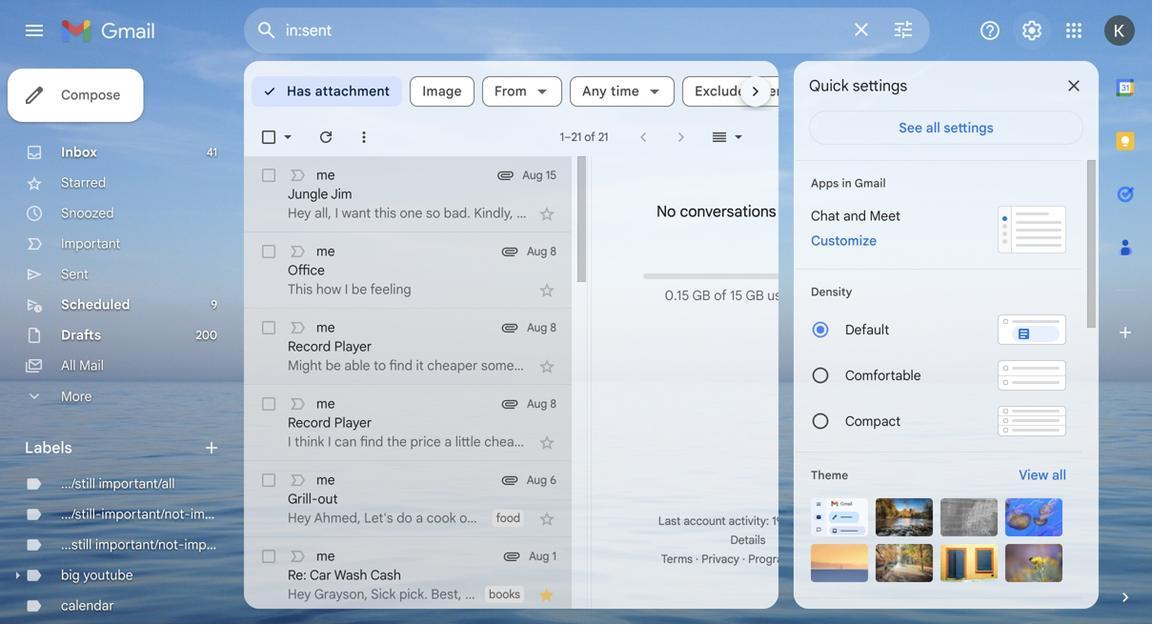 Task type: vqa. For each thing, say whether or not it's contained in the screenshot.
DAYS
no



Task type: describe. For each thing, give the bounding box(es) containing it.
i inside me jungle jim hey all, i want this one so bad. kindly, kendall
[[335, 205, 338, 222]]

6
[[550, 473, 557, 488]]

price
[[411, 434, 441, 451]]

this
[[288, 281, 313, 298]]

aug for me office this how i be feeling
[[527, 245, 548, 259]]

hey inside me jungle jim hey all, i want this one so bad. kindly, kendall
[[288, 205, 311, 222]]

gmail
[[855, 176, 886, 191]]

selected
[[781, 202, 840, 221]]

me record player i think i can find the price a little cheaper
[[288, 396, 535, 451]]

feeling
[[370, 281, 412, 298]]

comfortable
[[846, 367, 922, 384]]

row containing me record player i think i can find the price a little cheaper
[[244, 385, 572, 461]]

exclude calendar updates
[[695, 83, 863, 100]]

time
[[611, 83, 640, 100]]

snoozed link
[[61, 205, 114, 222]]

see all settings
[[899, 119, 994, 136]]

9
[[211, 298, 217, 312]]

more button
[[0, 381, 229, 412]]

me record player might be able to find it cheaper somewhere
[[288, 319, 552, 374]]

aug 8 for me office this how i be feeling
[[527, 245, 557, 259]]

1 horizontal spatial out
[[460, 510, 480, 527]]

might
[[288, 358, 322, 374]]

can
[[335, 434, 357, 451]]

wash
[[334, 567, 368, 584]]

exclude calendar updates button
[[683, 76, 876, 107]]

not important switch for me record player i think i can find the price a little cheaper
[[288, 395, 307, 414]]

starred link
[[61, 174, 106, 191]]

calendar inside 'button'
[[750, 83, 807, 100]]

21 of 21
[[572, 130, 609, 144]]

.../still
[[61, 476, 95, 492]]

last account activity: 19 hours ago details terms · privacy · program policies
[[659, 514, 838, 567]]

record for think
[[288, 415, 331, 431]]

important for ...still important/not-important
[[184, 537, 244, 554]]

1 21 from the left
[[572, 130, 582, 144]]

.../still important/all
[[61, 476, 175, 492]]

cheaper inside the me record player i think i can find the price a little cheaper
[[485, 434, 535, 451]]

quick settings
[[810, 76, 908, 95]]

sent
[[61, 266, 89, 283]]

labels navigation
[[0, 61, 250, 625]]

bad.
[[444, 205, 471, 222]]

a inside the me record player i think i can find the price a little cheaper
[[445, 434, 452, 451]]

conversations
[[680, 202, 777, 221]]

i left think
[[288, 434, 291, 451]]

this
[[374, 205, 397, 222]]

any time button
[[570, 76, 675, 107]]

important for .../still-important/not-important
[[191, 506, 250, 523]]

little
[[455, 434, 481, 451]]

1 · from the left
[[696, 553, 699, 567]]

settings inside button
[[944, 119, 994, 136]]

0 vertical spatial settings
[[853, 76, 908, 95]]

view all
[[1020, 467, 1067, 484]]

big
[[61, 567, 80, 584]]

row containing me record player might be able to find it cheaper somewhere
[[244, 309, 572, 385]]

0 vertical spatial out
[[318, 491, 338, 508]]

office
[[288, 262, 325, 279]]

cook
[[427, 510, 456, 527]]

...still important/not-important
[[61, 537, 244, 554]]

1 vertical spatial 15
[[730, 287, 743, 304]]

aug for me jungle jim hey all, i want this one so bad. kindly, kendall
[[523, 168, 543, 183]]

view
[[1020, 467, 1049, 484]]

big youtube
[[61, 567, 133, 584]]

8 for me office this how i be feeling
[[551, 245, 557, 259]]

chat
[[811, 208, 840, 225]]

drafts link
[[61, 327, 101, 344]]

be inside the me record player might be able to find it cheaper somewhere
[[326, 358, 341, 374]]

all inside grill-out hey ahmed, let's do a cook out soon. all the best, kendall
[[519, 510, 534, 527]]

aug 1
[[529, 550, 557, 564]]

inbox
[[61, 144, 97, 161]]

customize
[[811, 233, 877, 249]]

settings image
[[1021, 19, 1044, 42]]

drafts
[[61, 327, 101, 344]]

all mail link
[[61, 358, 104, 374]]

player for can
[[334, 415, 372, 431]]

details
[[731, 533, 766, 548]]

density
[[811, 285, 853, 299]]

important
[[61, 236, 121, 252]]

compose button
[[8, 69, 143, 122]]

let's
[[364, 510, 393, 527]]

5 me from the top
[[317, 472, 335, 489]]

grill-
[[288, 491, 318, 508]]

hey inside grill-out hey ahmed, let's do a cook out soon. all the best, kendall
[[288, 510, 311, 527]]

8 for me record player might be able to find it cheaper somewhere
[[551, 321, 557, 335]]

6 me from the top
[[317, 548, 335, 565]]

i left can
[[328, 434, 331, 451]]

big youtube link
[[61, 567, 133, 584]]

exclude
[[695, 83, 746, 100]]

books
[[489, 588, 521, 602]]

see all settings button
[[810, 111, 1084, 145]]

me for i
[[317, 243, 335, 260]]

terms
[[662, 553, 693, 567]]

me jungle jim hey all, i want this one so bad. kindly, kendall
[[288, 167, 561, 222]]

attachment
[[315, 83, 390, 100]]

clear search image
[[843, 10, 881, 49]]

1
[[553, 550, 557, 564]]

see
[[899, 119, 923, 136]]

cash
[[371, 567, 401, 584]]

soon.
[[483, 510, 516, 527]]

me for be
[[317, 319, 335, 336]]

ago
[[819, 514, 838, 529]]

jungle
[[288, 186, 328, 203]]

it
[[416, 358, 424, 374]]

a inside grill-out hey ahmed, let's do a cook out soon. all the best, kendall
[[416, 510, 423, 527]]

record for be
[[288, 338, 331, 355]]

search mail image
[[250, 13, 284, 48]]

jim
[[331, 186, 352, 203]]

aug 8 for me record player might be able to find it cheaper somewhere
[[527, 321, 557, 335]]

somewhere
[[481, 358, 552, 374]]

more
[[61, 388, 92, 405]]

has attachment
[[287, 83, 390, 100]]

able
[[345, 358, 370, 374]]

aug for me record player might be able to find it cheaper somewhere
[[527, 321, 548, 335]]

0.15 gb of 15 gb used
[[665, 287, 798, 304]]

gmail image
[[61, 11, 165, 50]]

...still important/not-important link
[[61, 537, 244, 554]]

aug 6
[[527, 473, 557, 488]]

important link
[[61, 236, 121, 252]]

me for all,
[[317, 167, 335, 184]]

6 not important switch from the top
[[288, 547, 307, 566]]

grill-out hey ahmed, let's do a cook out soon. all the best, kendall
[[288, 491, 639, 527]]

2 gb from the left
[[746, 287, 764, 304]]



Task type: locate. For each thing, give the bounding box(es) containing it.
settings right see
[[944, 119, 994, 136]]

hey
[[288, 205, 311, 222], [288, 510, 311, 527]]

1 horizontal spatial kendall
[[595, 510, 639, 527]]

of right 0.15
[[714, 287, 727, 304]]

21
[[572, 130, 582, 144], [598, 130, 609, 144]]

0 vertical spatial a
[[445, 434, 452, 451]]

0 horizontal spatial 21
[[572, 130, 582, 144]]

player inside the me record player i think i can find the price a little cheaper
[[334, 415, 372, 431]]

me
[[317, 167, 335, 184], [317, 243, 335, 260], [317, 319, 335, 336], [317, 396, 335, 412], [317, 472, 335, 489], [317, 548, 335, 565]]

3 not important switch from the top
[[288, 318, 307, 338]]

the left best,
[[538, 510, 558, 527]]

21 down any time on the right top of the page
[[598, 130, 609, 144]]

1 horizontal spatial ·
[[743, 553, 746, 567]]

2 8 from the top
[[551, 321, 557, 335]]

no conversations selected main content
[[244, 61, 920, 625]]

theme element
[[811, 466, 849, 485]]

0 vertical spatial all
[[61, 358, 76, 374]]

me up office
[[317, 243, 335, 260]]

0 vertical spatial important/not-
[[101, 506, 191, 523]]

1 horizontal spatial be
[[352, 281, 367, 298]]

1 hey from the top
[[288, 205, 311, 222]]

0 horizontal spatial out
[[318, 491, 338, 508]]

aug 8 for me record player i think i can find the price a little cheaper
[[527, 397, 557, 411]]

1 horizontal spatial settings
[[944, 119, 994, 136]]

0 horizontal spatial kendall
[[517, 205, 561, 222]]

0 vertical spatial of
[[585, 130, 596, 144]]

2 hey from the top
[[288, 510, 311, 527]]

· down 'details'
[[743, 553, 746, 567]]

all for view
[[1053, 467, 1067, 484]]

1 vertical spatial all
[[519, 510, 534, 527]]

1 vertical spatial out
[[460, 510, 480, 527]]

re: car wash cash
[[288, 567, 401, 584]]

default
[[846, 322, 890, 338]]

chat and meet customize
[[811, 208, 901, 249]]

all inside button
[[1053, 467, 1067, 484]]

1 horizontal spatial 15
[[730, 287, 743, 304]]

0 horizontal spatial find
[[360, 434, 384, 451]]

row
[[244, 156, 572, 233], [244, 233, 572, 309], [244, 309, 572, 385], [244, 385, 572, 461], [244, 461, 639, 538], [244, 538, 572, 614]]

aug 15
[[523, 168, 557, 183]]

2 vertical spatial aug 8
[[527, 397, 557, 411]]

find for to
[[389, 358, 413, 374]]

3 me from the top
[[317, 319, 335, 336]]

find for can
[[360, 434, 384, 451]]

program
[[749, 553, 793, 567]]

all right view
[[1053, 467, 1067, 484]]

car
[[310, 567, 332, 584]]

details link
[[731, 533, 766, 548]]

2 player from the top
[[334, 415, 372, 431]]

1 vertical spatial important
[[184, 537, 244, 554]]

in
[[842, 176, 852, 191]]

be left able
[[326, 358, 341, 374]]

out right cook
[[460, 510, 480, 527]]

2 vertical spatial 8
[[551, 397, 557, 411]]

5 row from the top
[[244, 461, 639, 538]]

find left it
[[389, 358, 413, 374]]

important/not- up ...still important/not-important
[[101, 506, 191, 523]]

no
[[657, 202, 676, 221]]

updates
[[811, 83, 863, 100]]

1 vertical spatial kendall
[[595, 510, 639, 527]]

.../still important/all link
[[61, 476, 175, 492]]

scheduled
[[61, 297, 130, 313]]

0 horizontal spatial all
[[926, 119, 941, 136]]

starred
[[61, 174, 106, 191]]

not important switch
[[288, 166, 307, 185], [288, 242, 307, 261], [288, 318, 307, 338], [288, 395, 307, 414], [288, 471, 307, 490], [288, 547, 307, 566]]

me inside the me record player might be able to find it cheaper somewhere
[[317, 319, 335, 336]]

1 row from the top
[[244, 156, 572, 233]]

not important switch up grill-
[[288, 471, 307, 490]]

the left the price
[[387, 434, 407, 451]]

0 vertical spatial 8
[[551, 245, 557, 259]]

meet
[[870, 208, 901, 225]]

activity:
[[729, 514, 770, 529]]

kendall right best,
[[595, 510, 639, 527]]

1 vertical spatial of
[[714, 287, 727, 304]]

has attachment button
[[252, 76, 403, 107]]

hours
[[786, 514, 816, 529]]

me inside me office this how i be feeling
[[317, 243, 335, 260]]

1 vertical spatial the
[[538, 510, 558, 527]]

and
[[844, 208, 867, 225]]

2 · from the left
[[743, 553, 746, 567]]

compose
[[61, 87, 121, 103]]

kendall inside me jungle jim hey all, i want this one so bad. kindly, kendall
[[517, 205, 561, 222]]

0 horizontal spatial ·
[[696, 553, 699, 567]]

0.15
[[665, 287, 690, 304]]

not important switch down might
[[288, 395, 307, 414]]

view all button
[[1008, 464, 1078, 487]]

out
[[318, 491, 338, 508], [460, 510, 480, 527]]

row containing me jungle jim hey all, i want this one so bad. kindly, kendall
[[244, 156, 572, 233]]

support image
[[979, 19, 1002, 42]]

row containing me office this how i be feeling
[[244, 233, 572, 309]]

0 horizontal spatial of
[[585, 130, 596, 144]]

41
[[207, 145, 217, 160]]

tab list
[[1099, 61, 1153, 556]]

0 vertical spatial all
[[926, 119, 941, 136]]

labels heading
[[25, 439, 202, 458]]

i right all,
[[335, 205, 338, 222]]

2 me from the top
[[317, 243, 335, 260]]

be inside me office this how i be feeling
[[352, 281, 367, 298]]

aug 8 up somewhere
[[527, 321, 557, 335]]

main menu image
[[23, 19, 46, 42]]

1 vertical spatial hey
[[288, 510, 311, 527]]

0 horizontal spatial cheaper
[[427, 358, 478, 374]]

calendar down big youtube
[[61, 598, 114, 615]]

me up grill-
[[317, 472, 335, 489]]

sent link
[[61, 266, 89, 283]]

the inside the me record player i think i can find the price a little cheaper
[[387, 434, 407, 451]]

0 vertical spatial important
[[191, 506, 250, 523]]

1 horizontal spatial of
[[714, 287, 727, 304]]

kindly,
[[474, 205, 513, 222]]

3 aug 8 from the top
[[527, 397, 557, 411]]

calendar
[[750, 83, 807, 100], [61, 598, 114, 615]]

toggle split pane mode image
[[710, 128, 729, 147]]

21 down any time popup button
[[572, 130, 582, 144]]

aug 8 down somewhere
[[527, 397, 557, 411]]

.../still-important/not-important link
[[61, 506, 250, 523]]

find right can
[[360, 434, 384, 451]]

2 record from the top
[[288, 415, 331, 431]]

me inside me jungle jim hey all, i want this one so bad. kindly, kendall
[[317, 167, 335, 184]]

all mail
[[61, 358, 104, 374]]

0 horizontal spatial the
[[387, 434, 407, 451]]

all,
[[315, 205, 332, 222]]

re:
[[288, 567, 307, 584]]

privacy
[[702, 553, 740, 567]]

2 21 from the left
[[598, 130, 609, 144]]

ahmed,
[[314, 510, 361, 527]]

player up able
[[334, 338, 372, 355]]

apps
[[811, 176, 839, 191]]

0 vertical spatial find
[[389, 358, 413, 374]]

important up ...still important/not-important
[[191, 506, 250, 523]]

1 not important switch from the top
[[288, 166, 307, 185]]

0 horizontal spatial settings
[[853, 76, 908, 95]]

me up jim
[[317, 167, 335, 184]]

hey down grill-
[[288, 510, 311, 527]]

advanced search options image
[[885, 10, 923, 49]]

important/not-
[[101, 506, 191, 523], [95, 537, 184, 554]]

a right do
[[416, 510, 423, 527]]

0 horizontal spatial be
[[326, 358, 341, 374]]

find
[[389, 358, 413, 374], [360, 434, 384, 451]]

1 horizontal spatial find
[[389, 358, 413, 374]]

1 vertical spatial cheaper
[[485, 434, 535, 451]]

1 horizontal spatial all
[[519, 510, 534, 527]]

me for think
[[317, 396, 335, 412]]

6 row from the top
[[244, 538, 572, 614]]

not important switch up office
[[288, 242, 307, 261]]

important down .../still-important/not-important
[[184, 537, 244, 554]]

important/not- down .../still-important/not-important
[[95, 537, 184, 554]]

all inside labels navigation
[[61, 358, 76, 374]]

0 horizontal spatial a
[[416, 510, 423, 527]]

1 vertical spatial all
[[1053, 467, 1067, 484]]

1 horizontal spatial calendar
[[750, 83, 807, 100]]

1 vertical spatial player
[[334, 415, 372, 431]]

8 for me record player i think i can find the price a little cheaper
[[551, 397, 557, 411]]

settings right quick
[[853, 76, 908, 95]]

1 record from the top
[[288, 338, 331, 355]]

important/all
[[99, 476, 175, 492]]

quick settings element
[[810, 76, 908, 111]]

kendall down aug 15
[[517, 205, 561, 222]]

theme
[[811, 469, 849, 483]]

snoozed
[[61, 205, 114, 222]]

15
[[546, 168, 557, 183], [730, 287, 743, 304]]

19
[[773, 514, 783, 529]]

compact
[[846, 413, 901, 430]]

image button
[[410, 76, 475, 107]]

4 not important switch from the top
[[288, 395, 307, 414]]

of
[[585, 130, 596, 144], [714, 287, 727, 304]]

privacy link
[[702, 553, 740, 567]]

find inside the me record player i think i can find the price a little cheaper
[[360, 434, 384, 451]]

4 me from the top
[[317, 396, 335, 412]]

1 me from the top
[[317, 167, 335, 184]]

2 aug 8 from the top
[[527, 321, 557, 335]]

me up think
[[317, 396, 335, 412]]

to
[[374, 358, 386, 374]]

cheaper right little
[[485, 434, 535, 451]]

5 not important switch from the top
[[288, 471, 307, 490]]

player up can
[[334, 415, 372, 431]]

aug
[[523, 168, 543, 183], [527, 245, 548, 259], [527, 321, 548, 335], [527, 397, 548, 411], [527, 473, 547, 488], [529, 550, 550, 564]]

terms link
[[662, 553, 693, 567]]

2 not important switch from the top
[[288, 242, 307, 261]]

0 vertical spatial be
[[352, 281, 367, 298]]

0 horizontal spatial all
[[61, 358, 76, 374]]

record up think
[[288, 415, 331, 431]]

0 vertical spatial aug 8
[[527, 245, 557, 259]]

of down any
[[585, 130, 596, 144]]

0 horizontal spatial calendar
[[61, 598, 114, 615]]

0 vertical spatial 15
[[546, 168, 557, 183]]

refresh image
[[317, 128, 336, 147]]

not important switch for me office this how i be feeling
[[288, 242, 307, 261]]

0 vertical spatial hey
[[288, 205, 311, 222]]

cheaper inside the me record player might be able to find it cheaper somewhere
[[427, 358, 478, 374]]

1 vertical spatial important/not-
[[95, 537, 184, 554]]

1 vertical spatial a
[[416, 510, 423, 527]]

kendall inside grill-out hey ahmed, let's do a cook out soon. all the best, kendall
[[595, 510, 639, 527]]

Search mail text field
[[286, 21, 839, 40]]

important/not- for ...still
[[95, 537, 184, 554]]

8 up somewhere
[[551, 321, 557, 335]]

not important switch up the re:
[[288, 547, 307, 566]]

not important switch up jungle
[[288, 166, 307, 185]]

2 row from the top
[[244, 233, 572, 309]]

1 vertical spatial be
[[326, 358, 341, 374]]

1 vertical spatial calendar
[[61, 598, 114, 615]]

me up car
[[317, 548, 335, 565]]

think
[[295, 434, 325, 451]]

1 vertical spatial find
[[360, 434, 384, 451]]

0 vertical spatial cheaper
[[427, 358, 478, 374]]

0 vertical spatial the
[[387, 434, 407, 451]]

0 horizontal spatial gb
[[693, 287, 711, 304]]

important/not- for .../still-
[[101, 506, 191, 523]]

1 vertical spatial settings
[[944, 119, 994, 136]]

record inside the me record player i think i can find the price a little cheaper
[[288, 415, 331, 431]]

8
[[551, 245, 557, 259], [551, 321, 557, 335], [551, 397, 557, 411]]

3 row from the top
[[244, 309, 572, 385]]

1 player from the top
[[334, 338, 372, 355]]

any
[[583, 83, 607, 100]]

0 vertical spatial player
[[334, 338, 372, 355]]

me inside the me record player i think i can find the price a little cheaper
[[317, 396, 335, 412]]

out up ahmed,
[[318, 491, 338, 508]]

all right soon.
[[519, 510, 534, 527]]

· right terms "link"
[[696, 553, 699, 567]]

0 vertical spatial record
[[288, 338, 331, 355]]

all inside button
[[926, 119, 941, 136]]

labels
[[25, 439, 72, 458]]

has
[[287, 83, 311, 100]]

1 horizontal spatial gb
[[746, 287, 764, 304]]

be right how
[[352, 281, 367, 298]]

cheaper right it
[[427, 358, 478, 374]]

find inside the me record player might be able to find it cheaper somewhere
[[389, 358, 413, 374]]

display density element
[[811, 285, 1067, 299]]

all for see
[[926, 119, 941, 136]]

any time
[[583, 83, 640, 100]]

...still
[[61, 537, 92, 554]]

apps in gmail
[[811, 176, 886, 191]]

0 horizontal spatial 15
[[546, 168, 557, 183]]

account
[[684, 514, 726, 529]]

aug 8
[[527, 245, 557, 259], [527, 321, 557, 335], [527, 397, 557, 411]]

aug for me record player i think i can find the price a little cheaper
[[527, 397, 548, 411]]

1 horizontal spatial cheaper
[[485, 434, 535, 451]]

customize button
[[800, 230, 889, 253]]

record inside the me record player might be able to find it cheaper somewhere
[[288, 338, 331, 355]]

i right how
[[345, 281, 348, 298]]

1 vertical spatial aug 8
[[527, 321, 557, 335]]

1 horizontal spatial a
[[445, 434, 452, 451]]

1 aug 8 from the top
[[527, 245, 557, 259]]

aug 8 down aug 15
[[527, 245, 557, 259]]

player inside the me record player might be able to find it cheaper somewhere
[[334, 338, 372, 355]]

1 gb from the left
[[693, 287, 711, 304]]

hey down jungle
[[288, 205, 311, 222]]

1 horizontal spatial the
[[538, 510, 558, 527]]

record up might
[[288, 338, 331, 355]]

calendar inside labels navigation
[[61, 598, 114, 615]]

1 horizontal spatial all
[[1053, 467, 1067, 484]]

gb right 0.15
[[693, 287, 711, 304]]

all left mail
[[61, 358, 76, 374]]

200
[[196, 328, 217, 343]]

0 vertical spatial calendar
[[750, 83, 807, 100]]

all
[[61, 358, 76, 374], [519, 510, 534, 527]]

.../still-important/not-important
[[61, 506, 250, 523]]

None search field
[[244, 8, 931, 53]]

i inside me office this how i be feeling
[[345, 281, 348, 298]]

calendar left quick
[[750, 83, 807, 100]]

4 row from the top
[[244, 385, 572, 461]]

1 horizontal spatial 21
[[598, 130, 609, 144]]

not important switch down the "this"
[[288, 318, 307, 338]]

me down how
[[317, 319, 335, 336]]

8 down aug 15
[[551, 245, 557, 259]]

1 vertical spatial 8
[[551, 321, 557, 335]]

food
[[496, 512, 521, 526]]

0 vertical spatial kendall
[[517, 205, 561, 222]]

gb left used
[[746, 287, 764, 304]]

be
[[352, 281, 367, 298], [326, 358, 341, 374]]

3 8 from the top
[[551, 397, 557, 411]]

8 down somewhere
[[551, 397, 557, 411]]

player for to
[[334, 338, 372, 355]]

all right see
[[926, 119, 941, 136]]

gb
[[693, 287, 711, 304], [746, 287, 764, 304]]

a left little
[[445, 434, 452, 451]]

1 vertical spatial record
[[288, 415, 331, 431]]

not important switch for me record player might be able to find it cheaper somewhere
[[288, 318, 307, 338]]

last
[[659, 514, 681, 529]]

the inside grill-out hey ahmed, let's do a cook out soon. all the best, kendall
[[538, 510, 558, 527]]

scheduled link
[[61, 297, 130, 313]]

not important switch for me jungle jim hey all, i want this one so bad. kindly, kendall
[[288, 166, 307, 185]]

1 8 from the top
[[551, 245, 557, 259]]

do
[[397, 510, 413, 527]]



